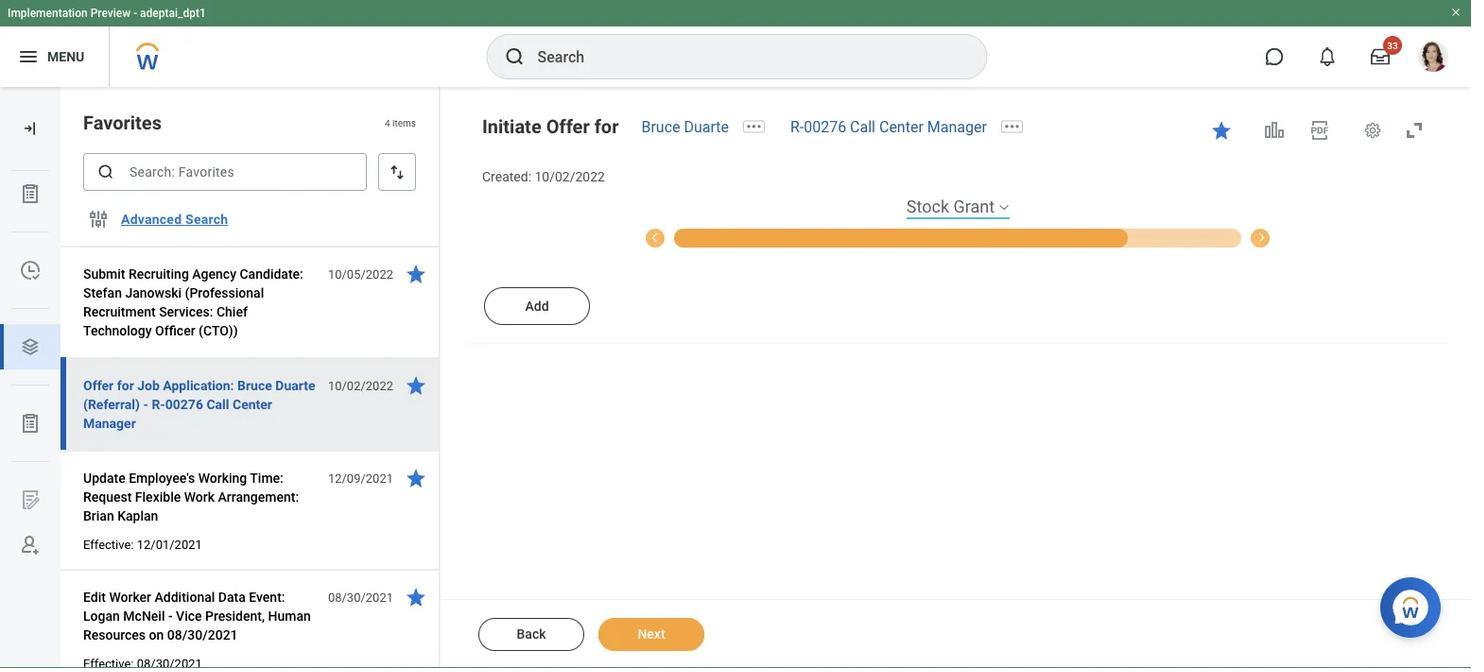 Task type: vqa. For each thing, say whether or not it's contained in the screenshot.
bottommost Bruce
yes



Task type: describe. For each thing, give the bounding box(es) containing it.
star image
[[405, 263, 428, 286]]

(cto))
[[199, 323, 238, 339]]

next
[[638, 627, 665, 643]]

(professional
[[185, 285, 264, 301]]

advanced search
[[121, 212, 228, 227]]

adeptai_dpt1
[[140, 7, 206, 20]]

summary
[[1261, 232, 1309, 245]]

janowski
[[125, 285, 182, 301]]

update employee's working time: request flexible work arrangement: brian kaplan
[[83, 471, 299, 524]]

advanced
[[121, 212, 182, 227]]

1 horizontal spatial r-
[[791, 118, 804, 136]]

logan
[[83, 609, 120, 624]]

job
[[137, 378, 160, 393]]

call inside offer for job application: bruce duarte (referral) ‎- r-00276 call center manager
[[207, 397, 229, 412]]

menu
[[47, 49, 84, 64]]

0 vertical spatial call
[[850, 118, 876, 136]]

duarte inside offer for job application: bruce duarte (referral) ‎- r-00276 call center manager
[[276, 378, 315, 393]]

menu banner
[[0, 0, 1472, 87]]

grant
[[954, 197, 995, 217]]

- inside edit worker additional data event: logan mcneil - vice president, human resources on 08/30/2021
[[168, 609, 173, 624]]

preview
[[90, 7, 131, 20]]

33
[[1388, 40, 1399, 51]]

sort image
[[388, 163, 407, 182]]

initiate
[[482, 115, 542, 138]]

for inside offer for job application: bruce duarte (referral) ‎- r-00276 call center manager
[[117, 378, 134, 393]]

working
[[198, 471, 247, 486]]

00276 inside offer for job application: bruce duarte (referral) ‎- r-00276 call center manager
[[165, 397, 203, 412]]

additional
[[155, 590, 215, 605]]

event:
[[249, 590, 285, 605]]

1 horizontal spatial manager
[[928, 118, 987, 136]]

on
[[149, 628, 164, 643]]

4
[[385, 117, 390, 128]]

next button
[[599, 619, 705, 652]]

bruce duarte
[[642, 118, 729, 136]]

bruce inside offer for job application: bruce duarte (referral) ‎- r-00276 call center manager
[[237, 378, 272, 393]]

recruitment
[[83, 304, 156, 320]]

offer for job application: bruce duarte (referral) ‎- r-00276 call center manager button
[[83, 375, 318, 435]]

edit
[[83, 590, 106, 605]]

time:
[[250, 471, 284, 486]]

transformation import image
[[21, 119, 40, 138]]

rename image
[[19, 489, 42, 512]]

recruiting
[[129, 266, 189, 282]]

chief
[[217, 304, 248, 320]]

resources
[[83, 628, 146, 643]]

application:
[[163, 378, 234, 393]]

add button
[[484, 287, 590, 325]]

update
[[83, 471, 125, 486]]

initiate offer for
[[482, 115, 619, 138]]

back button
[[479, 619, 585, 652]]

clock check image
[[19, 259, 42, 282]]

profile logan mcneil image
[[1419, 42, 1449, 76]]

employee's
[[129, 471, 195, 486]]

clipboard image
[[19, 412, 42, 435]]

services:
[[159, 304, 213, 320]]

back
[[517, 627, 546, 643]]

search
[[185, 212, 228, 227]]

0 vertical spatial for
[[595, 115, 619, 138]]

officer
[[155, 323, 195, 339]]

item list element
[[61, 87, 441, 669]]

08/30/2021 inside edit worker additional data event: logan mcneil - vice president, human resources on 08/30/2021
[[167, 628, 238, 643]]

human
[[268, 609, 311, 624]]

Search: Favorites text field
[[83, 153, 367, 191]]

president,
[[205, 609, 265, 624]]



Task type: locate. For each thing, give the bounding box(es) containing it.
08/30/2021 right event: at the bottom left of page
[[328, 591, 393, 605]]

0 horizontal spatial manager
[[83, 416, 136, 431]]

inbox large image
[[1371, 47, 1390, 66]]

1 horizontal spatial search image
[[504, 45, 526, 68]]

work
[[184, 489, 215, 505]]

1 horizontal spatial 08/30/2021
[[328, 591, 393, 605]]

stock grant button
[[907, 196, 995, 218]]

r- inside offer for job application: bruce duarte (referral) ‎- r-00276 call center manager
[[152, 397, 165, 412]]

‎-
[[143, 397, 148, 412]]

1 vertical spatial bruce
[[237, 378, 272, 393]]

1 horizontal spatial 00276
[[804, 118, 847, 136]]

advanced search button
[[114, 201, 236, 238]]

1 horizontal spatial for
[[595, 115, 619, 138]]

0 horizontal spatial r-
[[152, 397, 165, 412]]

effective: 12/01/2021
[[83, 538, 202, 552]]

center down application:
[[233, 397, 272, 412]]

submit
[[83, 266, 125, 282]]

configure image
[[87, 208, 110, 231]]

chevron right image
[[1250, 227, 1273, 244]]

0 horizontal spatial bruce
[[237, 378, 272, 393]]

0 horizontal spatial offer
[[83, 378, 114, 393]]

offer
[[546, 115, 590, 138], [83, 378, 114, 393]]

10/05/2022
[[328, 267, 393, 281]]

candidate:
[[240, 266, 303, 282]]

view related information image
[[1264, 119, 1286, 142]]

r-00276 call center manager link
[[791, 118, 987, 136]]

0 horizontal spatial call
[[207, 397, 229, 412]]

list
[[0, 171, 61, 568]]

call
[[850, 118, 876, 136], [207, 397, 229, 412]]

0 horizontal spatial center
[[233, 397, 272, 412]]

gear image
[[1364, 121, 1383, 140]]

- inside menu banner
[[134, 7, 137, 20]]

1 vertical spatial 00276
[[165, 397, 203, 412]]

summary button
[[1250, 227, 1309, 248]]

flexible
[[135, 489, 181, 505]]

user plus image
[[19, 534, 42, 557]]

data
[[218, 590, 246, 605]]

stefan
[[83, 285, 122, 301]]

search image
[[504, 45, 526, 68], [96, 163, 115, 182]]

0 horizontal spatial -
[[134, 7, 137, 20]]

0 vertical spatial -
[[134, 7, 137, 20]]

menu button
[[0, 26, 109, 87]]

bruce
[[642, 118, 681, 136], [237, 378, 272, 393]]

10/02/2022 up 12/09/2021
[[328, 379, 393, 393]]

r-00276 call center manager
[[791, 118, 987, 136]]

clipboard image
[[19, 183, 42, 205]]

0 vertical spatial r-
[[791, 118, 804, 136]]

technology
[[83, 323, 152, 339]]

notifications large image
[[1319, 47, 1337, 66]]

implementation
[[8, 7, 88, 20]]

1 vertical spatial -
[[168, 609, 173, 624]]

agency
[[192, 266, 236, 282]]

00276
[[804, 118, 847, 136], [165, 397, 203, 412]]

view printable version (pdf) image
[[1309, 119, 1332, 142]]

center inside offer for job application: bruce duarte (referral) ‎- r-00276 call center manager
[[233, 397, 272, 412]]

manager down (referral)
[[83, 416, 136, 431]]

0 vertical spatial bruce
[[642, 118, 681, 136]]

0 vertical spatial search image
[[504, 45, 526, 68]]

edit worker additional data event: logan mcneil - vice president, human resources on 08/30/2021
[[83, 590, 311, 643]]

0 vertical spatial manager
[[928, 118, 987, 136]]

08/30/2021 down vice
[[167, 628, 238, 643]]

Search Workday  search field
[[538, 36, 948, 78]]

r-
[[791, 118, 804, 136], [152, 397, 165, 412]]

stock
[[907, 197, 950, 217]]

1 horizontal spatial offer
[[546, 115, 590, 138]]

1 horizontal spatial duarte
[[684, 118, 729, 136]]

edit worker additional data event: logan mcneil - vice president, human resources on 08/30/2021 button
[[83, 586, 318, 647]]

r- right ‎-
[[152, 397, 165, 412]]

update employee's working time: request flexible work arrangement: brian kaplan button
[[83, 467, 318, 528]]

created:
[[482, 169, 532, 185]]

add
[[525, 298, 549, 314]]

0 vertical spatial 00276
[[804, 118, 847, 136]]

created: 10/02/2022
[[482, 169, 605, 185]]

1 vertical spatial center
[[233, 397, 272, 412]]

1 horizontal spatial center
[[880, 118, 924, 136]]

duarte
[[684, 118, 729, 136], [276, 378, 315, 393]]

search image up initiate
[[504, 45, 526, 68]]

- right "preview"
[[134, 7, 137, 20]]

manager up stock grant
[[928, 118, 987, 136]]

1 horizontal spatial 10/02/2022
[[535, 169, 605, 185]]

0 vertical spatial offer
[[546, 115, 590, 138]]

33 button
[[1360, 36, 1403, 78]]

request
[[83, 489, 132, 505]]

items
[[393, 117, 416, 128]]

for left job
[[117, 378, 134, 393]]

fullscreen image
[[1404, 119, 1426, 142]]

1 vertical spatial 10/02/2022
[[328, 379, 393, 393]]

mcneil
[[123, 609, 165, 624]]

1 horizontal spatial -
[[168, 609, 173, 624]]

worker
[[109, 590, 151, 605]]

offer inside offer for job application: bruce duarte (referral) ‎- r-00276 call center manager
[[83, 378, 114, 393]]

favorites
[[83, 112, 162, 134]]

submit recruiting agency candidate: stefan janowski (professional recruitment services: chief technology officer (cto)) button
[[83, 263, 318, 342]]

close environment banner image
[[1451, 7, 1462, 18]]

0 horizontal spatial 00276
[[165, 397, 203, 412]]

submit recruiting agency candidate: stefan janowski (professional recruitment services: chief technology officer (cto))
[[83, 266, 303, 339]]

1 horizontal spatial call
[[850, 118, 876, 136]]

arrangement:
[[218, 489, 299, 505]]

brian
[[83, 508, 114, 524]]

0 horizontal spatial 10/02/2022
[[328, 379, 393, 393]]

1 vertical spatial duarte
[[276, 378, 315, 393]]

search image up configure icon
[[96, 163, 115, 182]]

search image inside menu banner
[[504, 45, 526, 68]]

star image
[[1211, 119, 1233, 142], [405, 375, 428, 397], [405, 467, 428, 490], [405, 586, 428, 609]]

justify image
[[17, 45, 40, 68]]

perspective image
[[19, 336, 42, 358]]

(referral)
[[83, 397, 140, 412]]

bruce duarte link
[[642, 118, 729, 136]]

offer right initiate
[[546, 115, 590, 138]]

1 vertical spatial manager
[[83, 416, 136, 431]]

1 vertical spatial r-
[[152, 397, 165, 412]]

0 vertical spatial 08/30/2021
[[328, 591, 393, 605]]

offer for job application: bruce duarte (referral) ‎- r-00276 call center manager
[[83, 378, 315, 431]]

1 vertical spatial search image
[[96, 163, 115, 182]]

1 vertical spatial for
[[117, 378, 134, 393]]

10/02/2022 inside item list element
[[328, 379, 393, 393]]

1 horizontal spatial bruce
[[642, 118, 681, 136]]

offer up (referral)
[[83, 378, 114, 393]]

- left vice
[[168, 609, 173, 624]]

08/30/2021
[[328, 591, 393, 605], [167, 628, 238, 643]]

stock grant navigation
[[463, 196, 1453, 248]]

for left bruce duarte
[[595, 115, 619, 138]]

0 horizontal spatial for
[[117, 378, 134, 393]]

manager inside offer for job application: bruce duarte (referral) ‎- r-00276 call center manager
[[83, 416, 136, 431]]

center up the stock
[[880, 118, 924, 136]]

0 horizontal spatial duarte
[[276, 378, 315, 393]]

implementation preview -   adeptai_dpt1
[[8, 7, 206, 20]]

for
[[595, 115, 619, 138], [117, 378, 134, 393]]

12/01/2021
[[137, 538, 202, 552]]

0 vertical spatial 10/02/2022
[[535, 169, 605, 185]]

12/09/2021
[[328, 472, 393, 486]]

1 vertical spatial offer
[[83, 378, 114, 393]]

0 vertical spatial center
[[880, 118, 924, 136]]

vice
[[176, 609, 202, 624]]

1 vertical spatial 08/30/2021
[[167, 628, 238, 643]]

0 vertical spatial duarte
[[684, 118, 729, 136]]

-
[[134, 7, 137, 20], [168, 609, 173, 624]]

10/02/2022 down initiate offer for
[[535, 169, 605, 185]]

0 horizontal spatial search image
[[96, 163, 115, 182]]

1 vertical spatial call
[[207, 397, 229, 412]]

kaplan
[[117, 508, 158, 524]]

stock grant
[[907, 197, 995, 217]]

4 items
[[385, 117, 416, 128]]

chevron left image
[[644, 227, 667, 244]]

10/02/2022
[[535, 169, 605, 185], [328, 379, 393, 393]]

0 horizontal spatial 08/30/2021
[[167, 628, 238, 643]]

effective:
[[83, 538, 134, 552]]

manager
[[928, 118, 987, 136], [83, 416, 136, 431]]

center
[[880, 118, 924, 136], [233, 397, 272, 412]]

r- down search workday search box
[[791, 118, 804, 136]]



